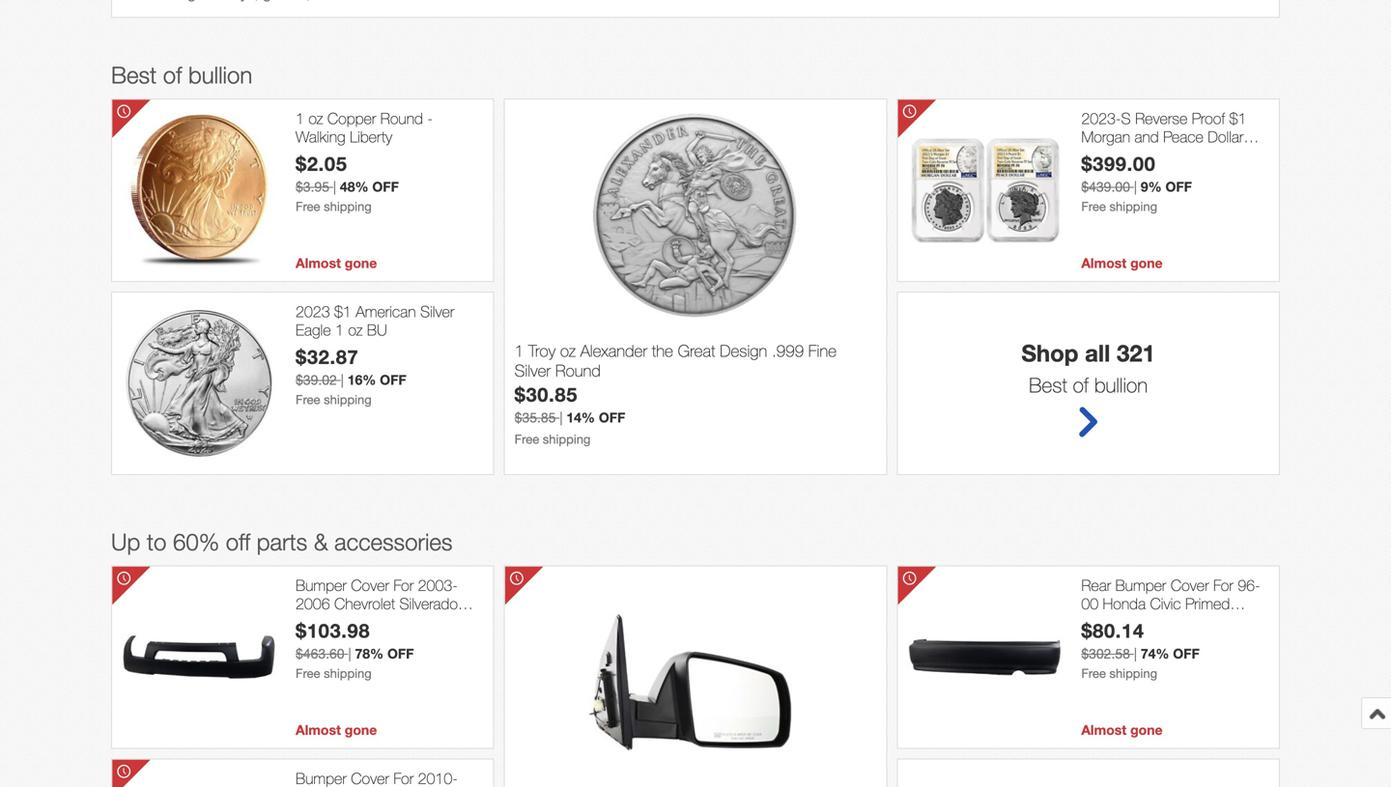 Task type: vqa. For each thing, say whether or not it's contained in the screenshot.
does
no



Task type: locate. For each thing, give the bounding box(es) containing it.
| left 14%
[[560, 409, 563, 425]]

1 vertical spatial silver
[[515, 361, 551, 380]]

bumper inside rear bumper cover for 96- 00 honda civic primed sedan coupe with exhaust cut out
[[1116, 576, 1167, 595]]

off inside 1 oz copper round - walking liberty $2.05 $3.95 | 48% off free shipping
[[372, 179, 399, 194]]

almost
[[296, 255, 341, 271], [1081, 255, 1127, 271], [296, 722, 341, 738], [1081, 722, 1127, 738]]

1 for from the left
[[394, 576, 414, 595]]

$439.00
[[1081, 179, 1130, 194]]

silver down the troy
[[515, 361, 551, 380]]

$32.87
[[296, 345, 359, 368]]

gone for $103.98
[[345, 722, 377, 738]]

gone for $80.14
[[1131, 722, 1163, 738]]

bullion
[[188, 61, 252, 88], [1095, 373, 1148, 397]]

shipping inside 2023 $1 american silver eagle 1 oz bu $32.87 $39.02 | 16% off free shipping
[[324, 392, 372, 407]]

with inside bumper cover for 2003- 2006 chevrolet silverado 1500 front with fog light holes
[[371, 613, 399, 632]]

2 horizontal spatial 1
[[515, 341, 524, 360]]

shipping inside 1 oz copper round - walking liberty $2.05 $3.95 | 48% off free shipping
[[324, 199, 372, 214]]

2 vertical spatial 1
[[515, 341, 524, 360]]

cover up 'primed'
[[1171, 576, 1209, 595]]

| left 9%
[[1134, 179, 1137, 194]]

almost gone up 2023
[[296, 255, 377, 271]]

1 vertical spatial $1
[[334, 302, 352, 321]]

best
[[111, 61, 157, 88], [1029, 373, 1067, 397]]

bu
[[367, 321, 387, 339]]

1 vertical spatial 1
[[335, 321, 344, 339]]

1 inside 1 troy oz alexander the great design .999 fine silver round $30.85 $35.85 | 14% off free shipping
[[515, 341, 524, 360]]

off right the "pe"
[[1166, 179, 1192, 194]]

0 vertical spatial &
[[1135, 165, 1144, 183]]

silver right american
[[420, 302, 454, 321]]

gone down 9%
[[1131, 255, 1163, 271]]

1 vertical spatial oz
[[348, 321, 363, 339]]

0 horizontal spatial of
[[163, 61, 182, 88]]

almost down $463.60
[[296, 722, 341, 738]]

chevrolet
[[334, 595, 395, 613]]

silver inside 1 troy oz alexander the great design .999 fine silver round $30.85 $35.85 | 14% off free shipping
[[515, 361, 551, 380]]

1500
[[296, 613, 330, 632]]

best inside shop all 321 best of bullion
[[1029, 373, 1067, 397]]

1 horizontal spatial round
[[555, 361, 601, 380]]

eagle
[[296, 321, 331, 339]]

1 bumper from the left
[[296, 576, 347, 595]]

round left -
[[380, 109, 423, 127]]

shipping down 78%
[[324, 666, 372, 681]]

2 for from the left
[[1214, 576, 1234, 595]]

| left 16%
[[341, 372, 344, 388]]

0 horizontal spatial best
[[111, 61, 157, 88]]

0 horizontal spatial bumper
[[296, 576, 347, 595]]

to
[[147, 528, 167, 555]]

| inside $399.00 $439.00 | 9% off free shipping
[[1134, 179, 1137, 194]]

cover inside bumper cover for 2003- 2006 chevrolet silverado 1500 front with fog light holes
[[351, 576, 389, 595]]

almost down $439.00
[[1081, 255, 1127, 271]]

& right the parts
[[314, 528, 328, 555]]

1 horizontal spatial silver
[[515, 361, 551, 380]]

1 horizontal spatial $1
[[1230, 109, 1247, 127]]

1 horizontal spatial bullion
[[1095, 373, 1148, 397]]

shop
[[1022, 339, 1079, 367]]

$1 right 2023
[[334, 302, 352, 321]]

1 vertical spatial round
[[555, 361, 601, 380]]

1 horizontal spatial for
[[1214, 576, 1234, 595]]

$1 inside 2023 $1 american silver eagle 1 oz bu $32.87 $39.02 | 16% off free shipping
[[334, 302, 352, 321]]

rear bumper cover for 96- 00 honda civic primed sedan coupe with exhaust cut out
[[1081, 576, 1261, 650]]

shipping down 14%
[[543, 432, 591, 447]]

proof
[[1192, 109, 1225, 127]]

free
[[296, 199, 320, 214], [1081, 199, 1106, 214], [296, 392, 320, 407], [515, 432, 539, 447], [296, 666, 320, 681], [1081, 666, 1106, 681]]

.999
[[772, 341, 804, 360]]

1 horizontal spatial best
[[1029, 373, 1067, 397]]

peace
[[1163, 128, 1204, 146]]

troy
[[528, 341, 556, 360]]

oz right the troy
[[560, 341, 576, 360]]

0 horizontal spatial silver
[[420, 302, 454, 321]]

0 vertical spatial 1
[[296, 109, 304, 127]]

with
[[371, 613, 399, 632], [1176, 613, 1205, 632]]

holes
[[296, 632, 332, 650]]

bumper up the 2006
[[296, 576, 347, 595]]

0 vertical spatial oz
[[309, 109, 323, 127]]

off right 78%
[[387, 646, 414, 662]]

for up 'primed'
[[1214, 576, 1234, 595]]

off inside 1 troy oz alexander the great design .999 fine silver round $30.85 $35.85 | 14% off free shipping
[[599, 409, 625, 425]]

round up $30.85
[[555, 361, 601, 380]]

$1 up dollar
[[1230, 109, 1247, 127]]

0 vertical spatial silver
[[420, 302, 454, 321]]

liberty
[[350, 128, 392, 146]]

gone down 74%
[[1131, 722, 1163, 738]]

with down 'primed'
[[1176, 613, 1205, 632]]

off right 74%
[[1173, 646, 1200, 662]]

1 cover from the left
[[351, 576, 389, 595]]

cover inside rear bumper cover for 96- 00 honda civic primed sedan coupe with exhaust cut out
[[1171, 576, 1209, 595]]

|
[[333, 179, 336, 194], [1134, 179, 1137, 194], [341, 372, 344, 388], [560, 409, 563, 425], [348, 646, 351, 662], [1134, 646, 1137, 662]]

1 vertical spatial best
[[1029, 373, 1067, 397]]

$399.00 $439.00 | 9% off free shipping
[[1081, 152, 1192, 214]]

0 horizontal spatial 1
[[296, 109, 304, 127]]

0 vertical spatial of
[[163, 61, 182, 88]]

design
[[720, 341, 767, 360]]

gone
[[345, 255, 377, 271], [1131, 255, 1163, 271], [345, 722, 377, 738], [1131, 722, 1163, 738]]

round
[[380, 109, 423, 127], [555, 361, 601, 380]]

almost gone down $439.00
[[1081, 255, 1163, 271]]

0 horizontal spatial &
[[314, 528, 328, 555]]

great
[[678, 341, 715, 360]]

oz left bu
[[348, 321, 363, 339]]

for up silverado
[[394, 576, 414, 595]]

0 vertical spatial round
[[380, 109, 423, 127]]

with down chevrolet
[[371, 613, 399, 632]]

0 horizontal spatial for
[[394, 576, 414, 595]]

$2.05
[[296, 152, 347, 175]]

| left 78%
[[348, 646, 351, 662]]

1 vertical spatial of
[[1073, 373, 1089, 397]]

&
[[1135, 165, 1144, 183], [314, 528, 328, 555]]

cover
[[351, 576, 389, 595], [1171, 576, 1209, 595]]

shipping down 74%
[[1110, 666, 1158, 681]]

1 vertical spatial bullion
[[1095, 373, 1148, 397]]

2 horizontal spatial oz
[[560, 341, 576, 360]]

bumper up honda
[[1116, 576, 1167, 595]]

1 inside 1 oz copper round - walking liberty $2.05 $3.95 | 48% off free shipping
[[296, 109, 304, 127]]

| inside 1 troy oz alexander the great design .999 fine silver round $30.85 $35.85 | 14% off free shipping
[[560, 409, 563, 425]]

& left the "pe"
[[1135, 165, 1144, 183]]

almost down $302.58
[[1081, 722, 1127, 738]]

oz up walking
[[309, 109, 323, 127]]

2 with from the left
[[1176, 613, 1205, 632]]

1 horizontal spatial of
[[1073, 373, 1089, 397]]

of
[[163, 61, 182, 88], [1073, 373, 1089, 397]]

& inside 2023-s reverse proof $1 morgan and peace dollar 2pc set ngc pf70 fdi morgan & pe
[[1135, 165, 1144, 183]]

1 up walking
[[296, 109, 304, 127]]

2 vertical spatial oz
[[560, 341, 576, 360]]

0 horizontal spatial with
[[371, 613, 399, 632]]

0 vertical spatial morgan
[[1081, 128, 1130, 146]]

almost up 2023
[[296, 255, 341, 271]]

1 left the troy
[[515, 341, 524, 360]]

| left 48%
[[333, 179, 336, 194]]

free down $3.95
[[296, 199, 320, 214]]

2023-s reverse proof $1 morgan and peace dollar 2pc set ngc pf70 fdi morgan & pe
[[1081, 109, 1247, 183]]

fog
[[404, 613, 428, 632]]

$39.02
[[296, 372, 337, 388]]

free inside $103.98 $463.60 | 78% off free shipping
[[296, 666, 320, 681]]

almost gone for $2.05
[[296, 255, 377, 271]]

morgan down 2pc
[[1081, 165, 1130, 183]]

with inside rear bumper cover for 96- 00 honda civic primed sedan coupe with exhaust cut out
[[1176, 613, 1205, 632]]

off right 16%
[[380, 372, 406, 388]]

-
[[427, 109, 433, 127]]

2 bumper from the left
[[1116, 576, 1167, 595]]

shipping down 16%
[[324, 392, 372, 407]]

gone down 78%
[[345, 722, 377, 738]]

off right 14%
[[599, 409, 625, 425]]

american
[[356, 302, 416, 321]]

1
[[296, 109, 304, 127], [335, 321, 344, 339], [515, 341, 524, 360]]

0 horizontal spatial $1
[[334, 302, 352, 321]]

1 horizontal spatial oz
[[348, 321, 363, 339]]

$463.60
[[296, 646, 345, 662]]

96-
[[1238, 576, 1261, 595]]

shipping down 9%
[[1110, 199, 1158, 214]]

civic
[[1150, 595, 1181, 613]]

$1
[[1230, 109, 1247, 127], [334, 302, 352, 321]]

morgan down 2023-
[[1081, 128, 1130, 146]]

1 horizontal spatial &
[[1135, 165, 1144, 183]]

free down $302.58
[[1081, 666, 1106, 681]]

almost gone down $302.58
[[1081, 722, 1163, 738]]

1 horizontal spatial with
[[1176, 613, 1205, 632]]

2023 $1 american silver eagle 1 oz bu link
[[296, 302, 484, 339]]

1 for $30.85
[[515, 341, 524, 360]]

shipping
[[324, 199, 372, 214], [1110, 199, 1158, 214], [324, 392, 372, 407], [543, 432, 591, 447], [324, 666, 372, 681], [1110, 666, 1158, 681]]

bumper
[[296, 576, 347, 595], [1116, 576, 1167, 595]]

almost gone for $103.98
[[296, 722, 377, 738]]

and
[[1135, 128, 1159, 146]]

cover up chevrolet
[[351, 576, 389, 595]]

1 horizontal spatial bumper
[[1116, 576, 1167, 595]]

off inside $103.98 $463.60 | 78% off free shipping
[[387, 646, 414, 662]]

0 horizontal spatial bullion
[[188, 61, 252, 88]]

morgan
[[1081, 128, 1130, 146], [1081, 165, 1130, 183]]

0 horizontal spatial cover
[[351, 576, 389, 595]]

$103.98 $463.60 | 78% off free shipping
[[296, 619, 414, 681]]

bumper cover for 2003- 2006 chevrolet silverado 1500 front with fog light holes link
[[296, 576, 484, 650]]

free down $39.02
[[296, 392, 320, 407]]

almost gone down $463.60
[[296, 722, 377, 738]]

oz
[[309, 109, 323, 127], [348, 321, 363, 339], [560, 341, 576, 360]]

almost for $2.05
[[296, 255, 341, 271]]

1 horizontal spatial 1
[[335, 321, 344, 339]]

1 with from the left
[[371, 613, 399, 632]]

gone up american
[[345, 255, 377, 271]]

shipping inside $399.00 $439.00 | 9% off free shipping
[[1110, 199, 1158, 214]]

accessories
[[334, 528, 453, 555]]

sedan
[[1081, 613, 1124, 632]]

free down the $35.85
[[515, 432, 539, 447]]

| left 74%
[[1134, 646, 1137, 662]]

of inside shop all 321 best of bullion
[[1073, 373, 1089, 397]]

2 cover from the left
[[1171, 576, 1209, 595]]

shipping down 48%
[[324, 199, 372, 214]]

1 right eagle
[[335, 321, 344, 339]]

ngc
[[1137, 146, 1170, 165]]

1 vertical spatial morgan
[[1081, 165, 1130, 183]]

1 vertical spatial &
[[314, 528, 328, 555]]

pe
[[1148, 165, 1165, 183]]

| inside 2023 $1 american silver eagle 1 oz bu $32.87 $39.02 | 16% off free shipping
[[341, 372, 344, 388]]

off
[[372, 179, 399, 194], [1166, 179, 1192, 194], [380, 372, 406, 388], [599, 409, 625, 425], [226, 528, 250, 555], [387, 646, 414, 662], [1173, 646, 1200, 662]]

off right 48%
[[372, 179, 399, 194]]

0 vertical spatial $1
[[1230, 109, 1247, 127]]

silver
[[420, 302, 454, 321], [515, 361, 551, 380]]

almost gone
[[296, 255, 377, 271], [1081, 255, 1163, 271], [296, 722, 377, 738], [1081, 722, 1163, 738]]

1 horizontal spatial cover
[[1171, 576, 1209, 595]]

0 horizontal spatial round
[[380, 109, 423, 127]]

free down $439.00
[[1081, 199, 1106, 214]]

free down $463.60
[[296, 666, 320, 681]]

0 horizontal spatial oz
[[309, 109, 323, 127]]



Task type: describe. For each thing, give the bounding box(es) containing it.
1 inside 2023 $1 american silver eagle 1 oz bu $32.87 $39.02 | 16% off free shipping
[[335, 321, 344, 339]]

exhaust
[[1209, 613, 1260, 632]]

shipping inside 1 troy oz alexander the great design .999 fine silver round $30.85 $35.85 | 14% off free shipping
[[543, 432, 591, 447]]

rear bumper cover for 96- 00 honda civic primed sedan coupe with exhaust cut out link
[[1081, 576, 1270, 650]]

almost for $103.98
[[296, 722, 341, 738]]

321
[[1117, 339, 1156, 367]]

rear
[[1081, 576, 1111, 595]]

honda
[[1103, 595, 1146, 613]]

$80.14 $302.58 | 74% off free shipping
[[1081, 619, 1200, 681]]

cut
[[1081, 632, 1104, 650]]

up
[[111, 528, 140, 555]]

gone for $399.00
[[1131, 255, 1163, 271]]

out
[[1109, 632, 1132, 650]]

$399.00
[[1081, 152, 1156, 175]]

walking
[[296, 128, 346, 146]]

primed
[[1186, 595, 1230, 613]]

reverse
[[1135, 109, 1188, 127]]

s
[[1121, 109, 1131, 127]]

1 troy oz alexander the great design .999 fine silver round link
[[515, 341, 877, 383]]

fdi
[[1213, 146, 1234, 165]]

gone for $2.05
[[345, 255, 377, 271]]

alexander
[[580, 341, 647, 360]]

fine
[[808, 341, 837, 360]]

bullion inside shop all 321 best of bullion
[[1095, 373, 1148, 397]]

almost gone for $399.00
[[1081, 255, 1163, 271]]

2 morgan from the top
[[1081, 165, 1130, 183]]

14%
[[567, 409, 595, 425]]

2023-s reverse proof $1 morgan and peace dollar 2pc set ngc pf70 fdi morgan & pe link
[[1081, 109, 1270, 183]]

60%
[[173, 528, 219, 555]]

2023
[[296, 302, 330, 321]]

front
[[334, 613, 366, 632]]

9%
[[1141, 179, 1162, 194]]

copper
[[327, 109, 376, 127]]

$35.85
[[515, 409, 556, 425]]

oz inside 2023 $1 american silver eagle 1 oz bu $32.87 $39.02 | 16% off free shipping
[[348, 321, 363, 339]]

1 oz copper round - walking liberty link
[[296, 109, 484, 146]]

oz inside 1 oz copper round - walking liberty $2.05 $3.95 | 48% off free shipping
[[309, 109, 323, 127]]

$3.95
[[296, 179, 330, 194]]

0 vertical spatial best
[[111, 61, 157, 88]]

$30.85
[[515, 383, 578, 406]]

off inside $80.14 $302.58 | 74% off free shipping
[[1173, 646, 1200, 662]]

2006
[[296, 595, 330, 613]]

$80.14
[[1081, 619, 1145, 642]]

shipping inside $103.98 $463.60 | 78% off free shipping
[[324, 666, 372, 681]]

free inside $80.14 $302.58 | 74% off free shipping
[[1081, 666, 1106, 681]]

almost for $399.00
[[1081, 255, 1127, 271]]

shop all 321 best of bullion
[[1022, 339, 1156, 397]]

for inside rear bumper cover for 96- 00 honda civic primed sedan coupe with exhaust cut out
[[1214, 576, 1234, 595]]

free inside 2023 $1 american silver eagle 1 oz bu $32.87 $39.02 | 16% off free shipping
[[296, 392, 320, 407]]

shipping inside $80.14 $302.58 | 74% off free shipping
[[1110, 666, 1158, 681]]

light
[[432, 613, 463, 632]]

16%
[[348, 372, 376, 388]]

74%
[[1141, 646, 1169, 662]]

48%
[[340, 179, 369, 194]]

1 troy oz alexander the great design .999 fine silver round $30.85 $35.85 | 14% off free shipping
[[515, 341, 837, 447]]

$103.98
[[296, 619, 370, 642]]

78%
[[355, 646, 384, 662]]

| inside 1 oz copper round - walking liberty $2.05 $3.95 | 48% off free shipping
[[333, 179, 336, 194]]

up to 60% off parts & accessories
[[111, 528, 453, 555]]

1 morgan from the top
[[1081, 128, 1130, 146]]

2023 $1 american silver eagle 1 oz bu $32.87 $39.02 | 16% off free shipping
[[296, 302, 454, 407]]

round inside 1 oz copper round - walking liberty $2.05 $3.95 | 48% off free shipping
[[380, 109, 423, 127]]

off inside $399.00 $439.00 | 9% off free shipping
[[1166, 179, 1192, 194]]

1 oz copper round - walking liberty $2.05 $3.95 | 48% off free shipping
[[296, 109, 433, 214]]

$1 inside 2023-s reverse proof $1 morgan and peace dollar 2pc set ngc pf70 fdi morgan & pe
[[1230, 109, 1247, 127]]

pf70
[[1174, 146, 1208, 165]]

silver inside 2023 $1 american silver eagle 1 oz bu $32.87 $39.02 | 16% off free shipping
[[420, 302, 454, 321]]

dollar
[[1208, 128, 1244, 146]]

0 vertical spatial bullion
[[188, 61, 252, 88]]

set
[[1111, 146, 1133, 165]]

$302.58
[[1081, 646, 1130, 662]]

coupe
[[1128, 613, 1172, 632]]

2023-
[[1081, 109, 1121, 127]]

| inside $80.14 $302.58 | 74% off free shipping
[[1134, 646, 1137, 662]]

almost for $80.14
[[1081, 722, 1127, 738]]

off inside 2023 $1 american silver eagle 1 oz bu $32.87 $39.02 | 16% off free shipping
[[380, 372, 406, 388]]

00
[[1081, 595, 1099, 613]]

1 for off
[[296, 109, 304, 127]]

oz inside 1 troy oz alexander the great design .999 fine silver round $30.85 $35.85 | 14% off free shipping
[[560, 341, 576, 360]]

| inside $103.98 $463.60 | 78% off free shipping
[[348, 646, 351, 662]]

almost gone for $80.14
[[1081, 722, 1163, 738]]

free inside 1 troy oz alexander the great design .999 fine silver round $30.85 $35.85 | 14% off free shipping
[[515, 432, 539, 447]]

free inside $399.00 $439.00 | 9% off free shipping
[[1081, 199, 1106, 214]]

all
[[1085, 339, 1110, 367]]

bumper inside bumper cover for 2003- 2006 chevrolet silverado 1500 front with fog light holes
[[296, 576, 347, 595]]

parts
[[257, 528, 307, 555]]

for inside bumper cover for 2003- 2006 chevrolet silverado 1500 front with fog light holes
[[394, 576, 414, 595]]

the
[[652, 341, 673, 360]]

free inside 1 oz copper round - walking liberty $2.05 $3.95 | 48% off free shipping
[[296, 199, 320, 214]]

bumper cover for 2003- 2006 chevrolet silverado 1500 front with fog light holes
[[296, 576, 463, 650]]

2pc
[[1081, 146, 1107, 165]]

2003-
[[418, 576, 458, 595]]

silverado
[[399, 595, 458, 613]]

best of bullion
[[111, 61, 252, 88]]

round inside 1 troy oz alexander the great design .999 fine silver round $30.85 $35.85 | 14% off free shipping
[[555, 361, 601, 380]]

off right the 60%
[[226, 528, 250, 555]]



